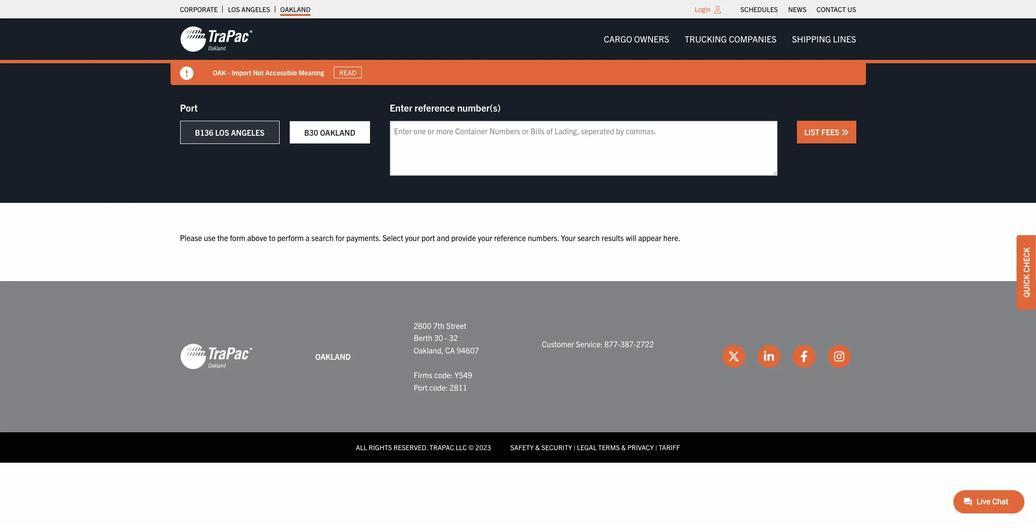 Task type: locate. For each thing, give the bounding box(es) containing it.
oakland image
[[180, 26, 252, 53], [180, 343, 252, 370]]

port
[[421, 233, 435, 243]]

0 vertical spatial los
[[228, 5, 240, 14]]

387-
[[620, 339, 636, 349]]

list
[[805, 127, 820, 137]]

angeles left oakland link
[[242, 5, 270, 14]]

1 horizontal spatial -
[[445, 333, 447, 343]]

contact
[[817, 5, 846, 14]]

2800
[[414, 321, 432, 330]]

| left the tariff link
[[656, 443, 657, 452]]

2722
[[636, 339, 654, 349]]

reference left numbers. in the top of the page
[[494, 233, 526, 243]]

footer
[[0, 281, 1036, 463]]

& right safety
[[535, 443, 540, 452]]

0 horizontal spatial &
[[535, 443, 540, 452]]

companies
[[729, 33, 777, 44]]

owners
[[634, 33, 669, 44]]

1 horizontal spatial &
[[621, 443, 626, 452]]

b136 los angeles
[[195, 128, 265, 137]]

1 vertical spatial angeles
[[231, 128, 265, 137]]

1 horizontal spatial your
[[478, 233, 492, 243]]

angeles right the b136
[[231, 128, 265, 137]]

menu bar down "light" 'icon'
[[596, 29, 864, 49]]

customer
[[542, 339, 574, 349]]

please use the form above to perform a search for payments. select your port and provide your reference numbers. your search results will appear here. quick check
[[180, 233, 1032, 297]]

0 horizontal spatial -
[[228, 68, 230, 77]]

fees
[[822, 127, 840, 137]]

login
[[695, 5, 711, 14]]

legal
[[577, 443, 597, 452]]

0 vertical spatial angeles
[[242, 5, 270, 14]]

reserved.
[[394, 443, 428, 452]]

firms
[[414, 370, 433, 380]]

0 vertical spatial oakland
[[280, 5, 311, 14]]

1 vertical spatial oakland
[[320, 128, 355, 137]]

b30
[[304, 128, 318, 137]]

los right corporate
[[228, 5, 240, 14]]

877-
[[605, 339, 620, 349]]

0 vertical spatial menu bar
[[736, 2, 861, 16]]

search right your on the top right
[[578, 233, 600, 243]]

security
[[542, 443, 572, 452]]

to
[[269, 233, 276, 243]]

code: down firms
[[429, 382, 448, 392]]

menu bar containing schedules
[[736, 2, 861, 16]]

menu bar up shipping
[[736, 2, 861, 16]]

1 vertical spatial menu bar
[[596, 29, 864, 49]]

los right the b136
[[215, 128, 229, 137]]

shipping
[[792, 33, 831, 44]]

0 horizontal spatial search
[[311, 233, 334, 243]]

1 vertical spatial -
[[445, 333, 447, 343]]

1 vertical spatial oakland image
[[180, 343, 252, 370]]

2 vertical spatial oakland
[[315, 352, 351, 361]]

1 horizontal spatial port
[[414, 382, 428, 392]]

rights
[[369, 443, 392, 452]]

search
[[311, 233, 334, 243], [578, 233, 600, 243]]

tariff
[[659, 443, 680, 452]]

quick
[[1022, 274, 1032, 297]]

read link
[[334, 67, 362, 78]]

reference
[[415, 101, 455, 114], [494, 233, 526, 243]]

| left legal on the right of the page
[[574, 443, 576, 452]]

2 & from the left
[[621, 443, 626, 452]]

port down firms
[[414, 382, 428, 392]]

privacy
[[628, 443, 654, 452]]

a
[[306, 233, 310, 243]]

your left "port"
[[405, 233, 420, 243]]

results
[[602, 233, 624, 243]]

0 horizontal spatial |
[[574, 443, 576, 452]]

search right a
[[311, 233, 334, 243]]

0 vertical spatial code:
[[434, 370, 453, 380]]

- right oak
[[228, 68, 230, 77]]

light image
[[715, 6, 721, 14]]

and
[[437, 233, 450, 243]]

&
[[535, 443, 540, 452], [621, 443, 626, 452]]

footer containing 2800 7th street
[[0, 281, 1036, 463]]

1 oakland image from the top
[[180, 26, 252, 53]]

0 horizontal spatial reference
[[415, 101, 455, 114]]

0 vertical spatial reference
[[415, 101, 455, 114]]

port
[[180, 101, 198, 114], [414, 382, 428, 392]]

b136
[[195, 128, 213, 137]]

& right the terms
[[621, 443, 626, 452]]

30
[[434, 333, 443, 343]]

port up the b136
[[180, 101, 198, 114]]

accessible
[[265, 68, 297, 77]]

oakland
[[280, 5, 311, 14], [320, 128, 355, 137], [315, 352, 351, 361]]

1 your from the left
[[405, 233, 420, 243]]

reference right enter
[[415, 101, 455, 114]]

los
[[228, 5, 240, 14], [215, 128, 229, 137]]

list fees
[[805, 127, 841, 137]]

0 vertical spatial -
[[228, 68, 230, 77]]

-
[[228, 68, 230, 77], [445, 333, 447, 343]]

1 vertical spatial reference
[[494, 233, 526, 243]]

1 horizontal spatial search
[[578, 233, 600, 243]]

corporate link
[[180, 2, 218, 16]]

oak - import not accessible meaning
[[213, 68, 324, 77]]

1 horizontal spatial |
[[656, 443, 657, 452]]

1 vertical spatial port
[[414, 382, 428, 392]]

angeles
[[242, 5, 270, 14], [231, 128, 265, 137]]

news
[[788, 5, 807, 14]]

select
[[383, 233, 403, 243]]

safety & security link
[[510, 443, 572, 452]]

1 vertical spatial los
[[215, 128, 229, 137]]

code: up the 2811
[[434, 370, 453, 380]]

trucking
[[685, 33, 727, 44]]

0 vertical spatial port
[[180, 101, 198, 114]]

menu bar
[[736, 2, 861, 16], [596, 29, 864, 49]]

numbers.
[[528, 233, 559, 243]]

0 vertical spatial oakland image
[[180, 26, 252, 53]]

please
[[180, 233, 202, 243]]

1 horizontal spatial reference
[[494, 233, 526, 243]]

banner
[[0, 18, 1036, 85]]

|
[[574, 443, 576, 452], [656, 443, 657, 452]]

- right 30
[[445, 333, 447, 343]]

0 horizontal spatial your
[[405, 233, 420, 243]]

login link
[[695, 5, 711, 14]]

berth
[[414, 333, 432, 343]]

y549
[[455, 370, 472, 380]]

Enter reference number(s) text field
[[390, 121, 778, 176]]

your right the provide
[[478, 233, 492, 243]]

7th
[[433, 321, 445, 330]]



Task type: vqa. For each thing, say whether or not it's contained in the screenshot.
Customer Service: 877-387-2722
yes



Task type: describe. For each thing, give the bounding box(es) containing it.
trucking companies link
[[677, 29, 785, 49]]

32
[[449, 333, 458, 343]]

not
[[253, 68, 264, 77]]

tariff link
[[659, 443, 680, 452]]

safety & security | legal terms & privacy | tariff
[[510, 443, 680, 452]]

1 | from the left
[[574, 443, 576, 452]]

reference inside please use the form above to perform a search for payments. select your port and provide your reference numbers. your search results will appear here. quick check
[[494, 233, 526, 243]]

1 & from the left
[[535, 443, 540, 452]]

2 | from the left
[[656, 443, 657, 452]]

all
[[356, 443, 367, 452]]

1 search from the left
[[311, 233, 334, 243]]

for
[[336, 233, 345, 243]]

above
[[247, 233, 267, 243]]

appear
[[638, 233, 662, 243]]

trapac
[[430, 443, 454, 452]]

form
[[230, 233, 245, 243]]

all rights reserved. trapac llc © 2023
[[356, 443, 491, 452]]

perform
[[277, 233, 304, 243]]

news link
[[788, 2, 807, 16]]

cargo owners
[[604, 33, 669, 44]]

will
[[626, 233, 637, 243]]

menu bar containing cargo owners
[[596, 29, 864, 49]]

number(s)
[[457, 101, 501, 114]]

safety
[[510, 443, 534, 452]]

your
[[561, 233, 576, 243]]

2811
[[450, 382, 467, 392]]

2800 7th street berth 30 - 32 oakland, ca 94607
[[414, 321, 479, 355]]

schedules
[[741, 5, 778, 14]]

firms code:  y549 port code:  2811
[[414, 370, 472, 392]]

lines
[[833, 33, 856, 44]]

contact us
[[817, 5, 856, 14]]

oakland link
[[280, 2, 311, 16]]

oakland,
[[414, 345, 444, 355]]

2 search from the left
[[578, 233, 600, 243]]

94607
[[457, 345, 479, 355]]

oak
[[213, 68, 226, 77]]

banner containing cargo owners
[[0, 18, 1036, 85]]

angeles inside 'los angeles' link
[[242, 5, 270, 14]]

import
[[232, 68, 251, 77]]

contact us link
[[817, 2, 856, 16]]

enter reference number(s)
[[390, 101, 501, 114]]

solid image
[[180, 67, 194, 80]]

legal terms & privacy link
[[577, 443, 654, 452]]

quick check link
[[1017, 235, 1036, 309]]

provide
[[451, 233, 476, 243]]

schedules link
[[741, 2, 778, 16]]

b30 oakland
[[304, 128, 355, 137]]

use
[[204, 233, 216, 243]]

terms
[[598, 443, 620, 452]]

customer service: 877-387-2722
[[542, 339, 654, 349]]

1 vertical spatial code:
[[429, 382, 448, 392]]

read
[[339, 68, 357, 77]]

payments.
[[346, 233, 381, 243]]

port inside firms code:  y549 port code:  2811
[[414, 382, 428, 392]]

service:
[[576, 339, 603, 349]]

corporate
[[180, 5, 218, 14]]

meaning
[[299, 68, 324, 77]]

cargo owners link
[[596, 29, 677, 49]]

cargo
[[604, 33, 632, 44]]

the
[[217, 233, 228, 243]]

us
[[848, 5, 856, 14]]

2023
[[476, 443, 491, 452]]

here.
[[664, 233, 681, 243]]

0 horizontal spatial port
[[180, 101, 198, 114]]

shipping lines
[[792, 33, 856, 44]]

2 oakland image from the top
[[180, 343, 252, 370]]

enter
[[390, 101, 412, 114]]

check
[[1022, 247, 1032, 272]]

solid image
[[841, 129, 849, 136]]

list fees button
[[797, 121, 856, 143]]

shipping lines link
[[785, 29, 864, 49]]

street
[[446, 321, 467, 330]]

llc
[[456, 443, 467, 452]]

- inside 2800 7th street berth 30 - 32 oakland, ca 94607
[[445, 333, 447, 343]]

ca
[[445, 345, 455, 355]]

los angeles link
[[228, 2, 270, 16]]

trucking companies
[[685, 33, 777, 44]]

©
[[469, 443, 474, 452]]

2 your from the left
[[478, 233, 492, 243]]

los angeles
[[228, 5, 270, 14]]



